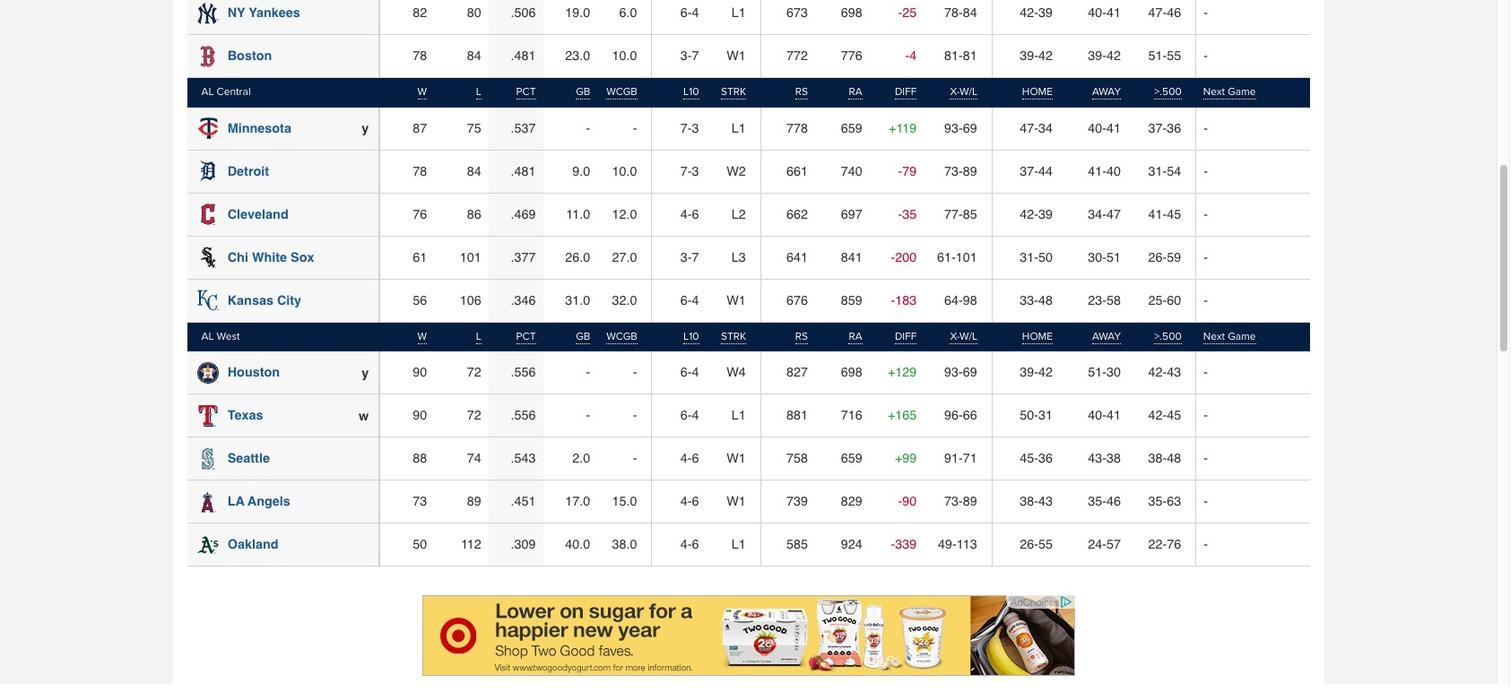 Task type: vqa. For each thing, say whether or not it's contained in the screenshot.
The
no



Task type: locate. For each thing, give the bounding box(es) containing it.
1 vertical spatial away
[[1092, 330, 1121, 343]]

51- left 42-43
[[1088, 365, 1107, 380]]

0 horizontal spatial 26-
[[1020, 537, 1039, 552]]

2 away from the top
[[1092, 330, 1121, 343]]

93-69 for 89
[[944, 121, 977, 135]]

90 for w
[[413, 408, 427, 423]]

72 down 106
[[467, 365, 482, 380]]

3 40- from the top
[[1088, 408, 1107, 423]]

1 6- from the top
[[681, 5, 692, 20]]

w/l down 98
[[960, 330, 978, 343]]

0 vertical spatial .481
[[511, 49, 536, 63]]

35- up 22-
[[1149, 494, 1167, 509]]

0 horizontal spatial 31-
[[1020, 250, 1039, 264]]

47- for 34
[[1020, 121, 1039, 135]]

659 up 740
[[841, 121, 863, 135]]

detroit
[[228, 164, 269, 178]]

51- for 55
[[1149, 49, 1167, 63]]

698 up 776
[[841, 5, 863, 20]]

93- right +119
[[944, 121, 963, 135]]

0 vertical spatial wcgb
[[607, 85, 638, 99]]

42 up 34
[[1039, 49, 1053, 63]]

93-69 for 66
[[944, 365, 977, 380]]

84 up 81
[[963, 5, 977, 20]]

4-6 for 38.0
[[681, 537, 699, 552]]

45
[[1167, 207, 1182, 221], [1167, 408, 1182, 423]]

1 vertical spatial 31-
[[1020, 250, 1039, 264]]

w4
[[727, 365, 746, 380]]

advertisement region
[[422, 596, 1075, 677]]

716
[[841, 408, 863, 423]]

2 7- from the top
[[681, 164, 692, 178]]

1 93-69 from the top
[[944, 121, 977, 135]]

1 x-w/l from the top
[[950, 85, 978, 99]]

40-41 left 47-46
[[1088, 5, 1121, 20]]

1 42-39 from the top
[[1020, 5, 1053, 20]]

white
[[252, 250, 287, 264]]

43 up 26-55
[[1039, 494, 1053, 509]]

1 4-6 from the top
[[681, 207, 699, 221]]

0 horizontal spatial 51-
[[1088, 365, 1107, 380]]

0 vertical spatial strk
[[721, 85, 747, 99]]

0 horizontal spatial 76
[[413, 207, 427, 221]]

101 up 106
[[460, 250, 482, 264]]

2 40- from the top
[[1088, 121, 1107, 135]]

49-
[[938, 537, 957, 552]]

0 vertical spatial 40-
[[1088, 5, 1107, 20]]

55 for 26-
[[1039, 537, 1053, 552]]

-79
[[898, 164, 917, 178]]

39-42 up 50-31
[[1020, 365, 1053, 380]]

84 for 6-4
[[467, 49, 482, 63]]

2 ra from the top
[[849, 330, 863, 343]]

y for 87
[[362, 121, 369, 136]]

93- for 89
[[944, 121, 963, 135]]

98
[[963, 293, 977, 307]]

39-42 for 51-
[[1020, 365, 1053, 380]]

7 for l3
[[692, 250, 699, 264]]

78 for 87
[[413, 164, 427, 178]]

minnesota image
[[197, 118, 219, 139]]

2 40-41 from the top
[[1088, 121, 1121, 135]]

39 down 44
[[1039, 207, 1053, 221]]

2 6- from the top
[[681, 293, 692, 307]]

90 down 56
[[413, 365, 427, 380]]

diff
[[895, 85, 917, 99], [895, 330, 917, 343]]

1 next game from the top
[[1204, 85, 1256, 99]]

texas image
[[197, 405, 219, 427]]

1 horizontal spatial 50
[[1039, 250, 1053, 264]]

77-85
[[944, 207, 977, 221]]

0 vertical spatial .556
[[511, 365, 536, 380]]

.481 for .537
[[511, 164, 536, 178]]

1 7 from the top
[[692, 49, 699, 63]]

55 for 51-
[[1167, 49, 1182, 63]]

698
[[841, 5, 863, 20], [841, 365, 863, 380]]

48 for 33-
[[1039, 293, 1053, 307]]

.537
[[511, 121, 536, 135]]

6- for 673
[[681, 5, 692, 20]]

90
[[413, 365, 427, 380], [413, 408, 427, 423], [903, 494, 917, 509]]

1 4- from the top
[[681, 207, 692, 221]]

6-4 for 827
[[681, 365, 699, 380]]

41- up 34-
[[1088, 164, 1107, 178]]

0 vertical spatial next
[[1204, 85, 1225, 99]]

1 10.0 from the top
[[612, 49, 637, 63]]

l up 75
[[476, 85, 482, 99]]

60
[[1167, 293, 1182, 307]]

1 vertical spatial 48
[[1167, 451, 1182, 466]]

2 69 from the top
[[963, 365, 977, 380]]

41- for 40
[[1088, 164, 1107, 178]]

47- up 51-55
[[1149, 5, 1167, 20]]

2 39 from the top
[[1039, 207, 1053, 221]]

1 vertical spatial .481
[[511, 164, 536, 178]]

1 vertical spatial l
[[476, 330, 482, 343]]

1 659 from the top
[[841, 121, 863, 135]]

43
[[1167, 365, 1182, 380], [1039, 494, 1053, 509]]

0 horizontal spatial 36
[[1039, 451, 1053, 466]]

0 vertical spatial 41
[[1107, 5, 1121, 20]]

45 down 42-43
[[1167, 408, 1182, 423]]

40-41 up 41-40
[[1088, 121, 1121, 135]]

1 rs from the top
[[795, 85, 808, 99]]

0 vertical spatial 698
[[841, 5, 863, 20]]

1 73- from the top
[[944, 164, 963, 178]]

2 w/l from the top
[[960, 330, 978, 343]]

0 vertical spatial 37-
[[1149, 121, 1167, 135]]

1 ra from the top
[[849, 85, 863, 99]]

2 rs from the top
[[795, 330, 808, 343]]

houston link
[[228, 365, 280, 380]]

1 vertical spatial 93-
[[944, 365, 963, 380]]

7-
[[681, 121, 692, 135], [681, 164, 692, 178]]

1 horizontal spatial 48
[[1167, 451, 1182, 466]]

1 vertical spatial y
[[362, 366, 369, 380]]

73-89
[[944, 164, 977, 178], [944, 494, 977, 509]]

detroit image
[[197, 161, 219, 182]]

1 next from the top
[[1204, 85, 1225, 99]]

7-3 for l1
[[681, 121, 699, 135]]

0 vertical spatial 48
[[1039, 293, 1053, 307]]

40- up 41-40
[[1088, 121, 1107, 135]]

1 horizontal spatial 38-
[[1149, 451, 1167, 466]]

659 down 716 on the bottom of the page
[[841, 451, 863, 466]]

45-36
[[1020, 451, 1053, 466]]

50 up 33-48
[[1039, 250, 1053, 264]]

2 .481 from the top
[[511, 164, 536, 178]]

6-
[[681, 5, 692, 20], [681, 293, 692, 307], [681, 365, 692, 380], [681, 408, 692, 423]]

3 4- from the top
[[681, 494, 692, 509]]

3 l1 from the top
[[732, 408, 746, 423]]

la angels
[[228, 494, 290, 509]]

1 101 from the left
[[460, 250, 482, 264]]

2 93- from the top
[[944, 365, 963, 380]]

1 vertical spatial 45
[[1167, 408, 1182, 423]]

1 l10 from the top
[[684, 85, 699, 99]]

35-46
[[1088, 494, 1121, 509]]

78-84
[[944, 5, 977, 20]]

47- for 46
[[1149, 5, 1167, 20]]

1 35- from the left
[[1088, 494, 1107, 509]]

4 w1 from the top
[[727, 494, 746, 509]]

48 up 63
[[1167, 451, 1182, 466]]

2 3 from the top
[[692, 164, 699, 178]]

1 game from the top
[[1228, 85, 1256, 99]]

38
[[1107, 451, 1121, 466]]

1 6 from the top
[[692, 207, 699, 221]]

1 .556 from the top
[[511, 365, 536, 380]]

0 vertical spatial away
[[1092, 85, 1121, 99]]

61-101
[[937, 250, 977, 264]]

0 vertical spatial next game
[[1204, 85, 1256, 99]]

al west
[[201, 330, 240, 343], [201, 330, 240, 343]]

26- for 55
[[1020, 537, 1039, 552]]

diff up +119
[[895, 85, 917, 99]]

661
[[787, 164, 808, 178]]

47- up 37-44 on the top
[[1020, 121, 1039, 135]]

78 down 87
[[413, 164, 427, 178]]

0 vertical spatial x-w/l
[[950, 85, 978, 99]]

0 vertical spatial y
[[362, 121, 369, 136]]

39-42 left 51-55
[[1088, 49, 1121, 63]]

38- for 43
[[1020, 494, 1039, 509]]

1 vertical spatial diff
[[895, 330, 917, 343]]

0 vertical spatial 659
[[841, 121, 863, 135]]

angels
[[248, 494, 290, 509]]

10.0 up 12.0
[[612, 164, 637, 178]]

1 vertical spatial 698
[[841, 365, 863, 380]]

41 down 30
[[1107, 408, 1121, 423]]

1 home from the top
[[1022, 85, 1053, 99]]

7- for l1
[[681, 121, 692, 135]]

w up 87
[[418, 85, 427, 99]]

2 6-4 from the top
[[681, 293, 699, 307]]

51
[[1107, 250, 1121, 264]]

96-66
[[944, 408, 977, 423]]

strk for l1
[[721, 85, 747, 99]]

35
[[903, 207, 917, 221]]

37-44
[[1020, 164, 1053, 178]]

1 gb from the top
[[576, 85, 590, 99]]

+119
[[889, 121, 917, 135]]

0 vertical spatial x-
[[950, 85, 960, 99]]

0 vertical spatial w
[[418, 85, 427, 99]]

1 horizontal spatial 51-
[[1149, 49, 1167, 63]]

1 x- from the top
[[950, 85, 960, 99]]

39- for 39-42
[[1020, 49, 1039, 63]]

78 down 82
[[413, 49, 427, 63]]

x-w/l for +119
[[950, 85, 978, 99]]

34-
[[1088, 207, 1107, 221]]

1 698 from the top
[[841, 5, 863, 20]]

0 vertical spatial 36
[[1167, 121, 1182, 135]]

48 down 31-50
[[1039, 293, 1053, 307]]

2 vertical spatial 40-
[[1088, 408, 1107, 423]]

2 x-w/l from the top
[[950, 330, 978, 343]]

47
[[1107, 207, 1121, 221]]

l1
[[732, 5, 746, 20], [732, 121, 746, 135], [732, 408, 746, 423], [732, 537, 746, 552]]

76 down 63
[[1167, 537, 1182, 552]]

39- right 81
[[1020, 49, 1039, 63]]

1 69 from the top
[[963, 121, 977, 135]]

wcgb down 6.0 at the left top of the page
[[607, 85, 638, 99]]

2 42-39 from the top
[[1020, 207, 1053, 221]]

seattle image
[[197, 448, 219, 470]]

72 for w
[[467, 408, 482, 423]]

1 vertical spatial 50
[[413, 537, 427, 552]]

39 right '78-84'
[[1039, 5, 1053, 20]]

1 93- from the top
[[944, 121, 963, 135]]

101
[[460, 250, 482, 264], [956, 250, 977, 264]]

26- up 25-
[[1149, 250, 1167, 264]]

+99
[[895, 451, 917, 466]]

0 horizontal spatial 41-
[[1088, 164, 1107, 178]]

10.0 for 23.0
[[612, 49, 637, 63]]

9.0
[[572, 164, 590, 178]]

1 vertical spatial 40-41
[[1088, 121, 1121, 135]]

1 vertical spatial 41
[[1107, 121, 1121, 135]]

2 >.500 from the top
[[1155, 330, 1182, 343]]

gb down 23.0
[[576, 85, 590, 99]]

oakland image
[[197, 535, 219, 556]]

42-39 up 31-50
[[1020, 207, 1053, 221]]

41 left 47-46
[[1107, 5, 1121, 20]]

ra down the 859
[[849, 330, 863, 343]]

31- up the 41-45 on the right
[[1149, 164, 1167, 178]]

strk
[[721, 85, 747, 99], [721, 330, 747, 343]]

82
[[413, 5, 427, 20]]

4- for -
[[681, 451, 692, 466]]

41-40
[[1088, 164, 1121, 178]]

0 vertical spatial 43
[[1167, 365, 1182, 380]]

31- for 50
[[1020, 250, 1039, 264]]

1 7-3 from the top
[[681, 121, 699, 135]]

wcgb
[[607, 85, 638, 99], [607, 330, 638, 343]]

101 up 98
[[956, 250, 977, 264]]

1 vertical spatial 43
[[1039, 494, 1053, 509]]

w1 for 758
[[727, 451, 746, 466]]

698 up 716 on the bottom of the page
[[841, 365, 863, 380]]

73- down 91-
[[944, 494, 963, 509]]

45 for 41-
[[1167, 207, 1182, 221]]

x-w/l for +129
[[950, 330, 978, 343]]

26-
[[1149, 250, 1167, 264], [1020, 537, 1039, 552]]

1 40- from the top
[[1088, 5, 1107, 20]]

2 strk from the top
[[721, 330, 747, 343]]

0 vertical spatial 76
[[413, 207, 427, 221]]

641
[[787, 250, 808, 264]]

al central
[[201, 85, 251, 99], [201, 85, 251, 99]]

35-63
[[1149, 494, 1182, 509]]

1 vertical spatial ra
[[849, 330, 863, 343]]

0 vertical spatial 39
[[1039, 5, 1053, 20]]

l down 106
[[476, 330, 482, 343]]

3 6- from the top
[[681, 365, 692, 380]]

43 for 38-
[[1039, 494, 1053, 509]]

6 for 38.0
[[692, 537, 699, 552]]

90 for y
[[413, 365, 427, 380]]

38- down 42-45
[[1149, 451, 1167, 466]]

39
[[1039, 5, 1053, 20], [1039, 207, 1053, 221]]

25
[[903, 5, 917, 20]]

1 39 from the top
[[1039, 5, 1053, 20]]

2 l from the top
[[476, 330, 482, 343]]

1 3-7 from the top
[[681, 49, 699, 63]]

0 vertical spatial pct
[[516, 85, 536, 99]]

40.0
[[565, 537, 590, 552]]

next game for 43
[[1204, 330, 1256, 343]]

y up 'w'
[[362, 366, 369, 380]]

2 .556 from the top
[[511, 408, 536, 423]]

37-36
[[1149, 121, 1182, 135]]

1 vertical spatial game
[[1228, 330, 1256, 343]]

.556 down .346
[[511, 365, 536, 380]]

2 home from the top
[[1022, 330, 1053, 343]]

1 vertical spatial next
[[1204, 330, 1225, 343]]

0 vertical spatial 3
[[692, 121, 699, 135]]

40- up 43-
[[1088, 408, 1107, 423]]

0 horizontal spatial 55
[[1039, 537, 1053, 552]]

36 up 54
[[1167, 121, 1182, 135]]

0 vertical spatial 3-
[[681, 49, 692, 63]]

73-89 down 91-71
[[944, 494, 977, 509]]

78
[[413, 49, 427, 63], [413, 164, 427, 178]]

1 vertical spatial pct
[[516, 330, 536, 343]]

7 for w1
[[692, 49, 699, 63]]

3 w1 from the top
[[727, 451, 746, 466]]

41-
[[1088, 164, 1107, 178], [1149, 207, 1167, 221]]

1 3- from the top
[[681, 49, 692, 63]]

2 10.0 from the top
[[612, 164, 637, 178]]

next game
[[1204, 85, 1256, 99], [1204, 330, 1256, 343]]

37- down "47-34"
[[1020, 164, 1039, 178]]

diff for +119
[[895, 85, 917, 99]]

3 4-6 from the top
[[681, 494, 699, 509]]

l1 for 585
[[732, 537, 746, 552]]

1 l from the top
[[476, 85, 482, 99]]

40- left 47-46
[[1088, 5, 1107, 20]]

4
[[692, 5, 699, 20], [910, 49, 917, 63], [692, 293, 699, 307], [692, 365, 699, 380], [692, 408, 699, 423]]

0 vertical spatial ra
[[849, 85, 863, 99]]

houston image
[[197, 362, 219, 384]]

1 w1 from the top
[[727, 49, 746, 63]]

1 horizontal spatial 43
[[1167, 365, 1182, 380]]

69 left "47-34"
[[963, 121, 977, 135]]

>.500 up 42-43
[[1155, 330, 1182, 343]]

away up 41-40
[[1092, 85, 1121, 99]]

rs
[[795, 85, 808, 99], [795, 330, 808, 343]]

2 next game from the top
[[1204, 330, 1256, 343]]

77-
[[944, 207, 963, 221]]

w/l for 39-42
[[960, 330, 978, 343]]

y left 87
[[362, 121, 369, 136]]

1 vertical spatial 46
[[1107, 494, 1121, 509]]

46 up 51-55
[[1167, 5, 1182, 20]]

strk for w4
[[721, 330, 747, 343]]

4 l1 from the top
[[732, 537, 746, 552]]

away
[[1092, 85, 1121, 99], [1092, 330, 1121, 343]]

0 horizontal spatial 43
[[1039, 494, 1053, 509]]

829
[[841, 494, 863, 509]]

2 73-89 from the top
[[944, 494, 977, 509]]

1 7- from the top
[[681, 121, 692, 135]]

23.0
[[565, 49, 590, 63]]

l1 for 778
[[732, 121, 746, 135]]

w/l
[[960, 85, 978, 99], [960, 330, 978, 343]]

2 w1 from the top
[[727, 293, 746, 307]]

0 vertical spatial w/l
[[960, 85, 978, 99]]

93-69 up 96-66
[[944, 365, 977, 380]]

0 vertical spatial 31-
[[1149, 164, 1167, 178]]

45 up 59
[[1167, 207, 1182, 221]]

1 vertical spatial home
[[1022, 330, 1053, 343]]

diff up +129
[[895, 330, 917, 343]]

2 3- from the top
[[681, 250, 692, 264]]

2 3-7 from the top
[[681, 250, 699, 264]]

2 7-3 from the top
[[681, 164, 699, 178]]

1 6-4 from the top
[[681, 5, 699, 20]]

80
[[467, 5, 482, 20]]

47-34
[[1020, 121, 1053, 135]]

l10 for 3
[[684, 85, 699, 99]]

11.0
[[566, 207, 590, 221]]

1 vertical spatial 7-
[[681, 164, 692, 178]]

36 for 37-
[[1167, 121, 1182, 135]]

6 for -
[[692, 451, 699, 466]]

2 35- from the left
[[1149, 494, 1167, 509]]

39-42 right 81
[[1020, 49, 1053, 63]]

x-w/l down the 81-81
[[950, 85, 978, 99]]

l for 75
[[476, 85, 482, 99]]

0 vertical spatial rs
[[795, 85, 808, 99]]

73
[[413, 494, 427, 509]]

1 vertical spatial 7
[[692, 250, 699, 264]]

38-43
[[1020, 494, 1053, 509]]

0 vertical spatial game
[[1228, 85, 1256, 99]]

31- up 33-
[[1020, 250, 1039, 264]]

al
[[201, 85, 214, 99], [201, 85, 214, 99], [201, 330, 214, 343], [201, 330, 214, 343]]

w1 for 739
[[727, 494, 746, 509]]

1 away from the top
[[1092, 85, 1121, 99]]

2 pct from the top
[[516, 330, 536, 343]]

76 up 61
[[413, 207, 427, 221]]

89 up 85
[[963, 164, 977, 178]]

x- down 81-
[[950, 85, 960, 99]]

42 up '31'
[[1039, 365, 1053, 380]]

0 vertical spatial 26-
[[1149, 250, 1167, 264]]

41- up 26-59
[[1149, 207, 1167, 221]]

3 40-41 from the top
[[1088, 408, 1121, 423]]

1 vertical spatial wcgb
[[607, 330, 638, 343]]

1 l1 from the top
[[732, 5, 746, 20]]

1 vertical spatial 26-
[[1020, 537, 1039, 552]]

46 for 47-
[[1167, 5, 1182, 20]]

diff for +129
[[895, 330, 917, 343]]

0 vertical spatial 84
[[963, 5, 977, 20]]

2 wcgb from the top
[[607, 330, 638, 343]]

0 vertical spatial 93-69
[[944, 121, 977, 135]]

1 vertical spatial 3-7
[[681, 250, 699, 264]]

1 vertical spatial x-w/l
[[950, 330, 978, 343]]

1 vertical spatial 76
[[1167, 537, 1182, 552]]

2 6 from the top
[[692, 451, 699, 466]]

1 vertical spatial 42-39
[[1020, 207, 1053, 221]]

1 .481 from the top
[[511, 49, 536, 63]]

0 vertical spatial 51-
[[1149, 49, 1167, 63]]

1 pct from the top
[[516, 85, 536, 99]]

w1 left "772"
[[727, 49, 746, 63]]

40-41 up "43-38" at the right bottom
[[1088, 408, 1121, 423]]

w1 left 758
[[727, 451, 746, 466]]

42-39 right '78-84'
[[1020, 5, 1053, 20]]

2 vertical spatial 41
[[1107, 408, 1121, 423]]

1 horizontal spatial 101
[[956, 250, 977, 264]]

1 w/l from the top
[[960, 85, 978, 99]]

1 3 from the top
[[692, 121, 699, 135]]

35- for 46
[[1088, 494, 1107, 509]]

1 horizontal spatial 26-
[[1149, 250, 1167, 264]]

w1 left "739"
[[727, 494, 746, 509]]

1 vertical spatial x-
[[950, 330, 960, 343]]

10.0 for 9.0
[[612, 164, 637, 178]]

72
[[467, 365, 482, 380], [467, 408, 482, 423]]

46 up 57
[[1107, 494, 1121, 509]]

93- up 96-
[[944, 365, 963, 380]]

0 vertical spatial >.500
[[1155, 85, 1182, 99]]

64-
[[944, 293, 963, 307]]

35- down 43-
[[1088, 494, 1107, 509]]

1 vertical spatial 84
[[467, 49, 482, 63]]

2 698 from the top
[[841, 365, 863, 380]]

39 for 34-
[[1039, 207, 1053, 221]]

662
[[787, 207, 808, 221]]

44
[[1039, 164, 1053, 178]]

659
[[841, 121, 863, 135], [841, 451, 863, 466]]

33-
[[1020, 293, 1039, 307]]

6
[[692, 207, 699, 221], [692, 451, 699, 466], [692, 494, 699, 509], [692, 537, 699, 552]]

1 horizontal spatial 37-
[[1149, 121, 1167, 135]]

0 vertical spatial 46
[[1167, 5, 1182, 20]]

away up 51-30
[[1092, 330, 1121, 343]]

1 vertical spatial 72
[[467, 408, 482, 423]]

4 6- from the top
[[681, 408, 692, 423]]

673
[[787, 5, 808, 20]]

778
[[787, 121, 808, 135]]

strk up w2
[[721, 85, 747, 99]]

l1 left 585
[[732, 537, 746, 552]]

73- for 79
[[944, 164, 963, 178]]

l1 left 673
[[732, 5, 746, 20]]

2 73- from the top
[[944, 494, 963, 509]]

42-39
[[1020, 5, 1053, 20], [1020, 207, 1053, 221]]

740
[[841, 164, 863, 178]]

2 4- from the top
[[681, 451, 692, 466]]

2 41 from the top
[[1107, 121, 1121, 135]]

ra down 776
[[849, 85, 863, 99]]

0 vertical spatial l10
[[684, 85, 699, 99]]

2 659 from the top
[[841, 451, 863, 466]]

1 vertical spatial 10.0
[[612, 164, 637, 178]]

1 vertical spatial l10
[[684, 330, 699, 343]]

76
[[413, 207, 427, 221], [1167, 537, 1182, 552]]

1 vertical spatial 55
[[1039, 537, 1053, 552]]

4 4-6 from the top
[[681, 537, 699, 552]]

1 diff from the top
[[895, 85, 917, 99]]

73- for 90
[[944, 494, 963, 509]]

1 vertical spatial .556
[[511, 408, 536, 423]]

38.0
[[612, 537, 637, 552]]

rs for 827
[[795, 330, 808, 343]]

kansas city image
[[197, 290, 219, 312]]

2 7 from the top
[[692, 250, 699, 264]]

1 vertical spatial rs
[[795, 330, 808, 343]]

2 diff from the top
[[895, 330, 917, 343]]

93-69
[[944, 121, 977, 135], [944, 365, 977, 380]]

wcgb down the 32.0 at the top of the page
[[607, 330, 638, 343]]

2 l10 from the top
[[684, 330, 699, 343]]

.481 down .506
[[511, 49, 536, 63]]

1 vertical spatial w/l
[[960, 330, 978, 343]]

6 for 15.0
[[692, 494, 699, 509]]

0 vertical spatial 42-39
[[1020, 5, 1053, 20]]

3 6-4 from the top
[[681, 365, 699, 380]]

ny
[[228, 5, 245, 20]]

1 vertical spatial 78
[[413, 164, 427, 178]]

42- right '78-84'
[[1020, 5, 1039, 20]]

w1 for 772
[[727, 49, 746, 63]]

home up "47-34"
[[1022, 85, 1053, 99]]

4 4- from the top
[[681, 537, 692, 552]]

4 6-4 from the top
[[681, 408, 699, 423]]

1 vertical spatial w
[[418, 330, 427, 343]]

next game for 36
[[1204, 85, 1256, 99]]

2 x- from the top
[[950, 330, 960, 343]]

93- for 66
[[944, 365, 963, 380]]

1 horizontal spatial 31-
[[1149, 164, 1167, 178]]

1 horizontal spatial 36
[[1167, 121, 1182, 135]]

1 y from the top
[[362, 121, 369, 136]]

0 vertical spatial 10.0
[[612, 49, 637, 63]]

55 down 47-46
[[1167, 49, 1182, 63]]

4-6 for 12.0
[[681, 207, 699, 221]]

6-4 for 881
[[681, 408, 699, 423]]

>.500 up 37-36
[[1155, 85, 1182, 99]]

0 horizontal spatial 48
[[1039, 293, 1053, 307]]

90 up 339
[[903, 494, 917, 509]]

w down 56
[[418, 330, 427, 343]]

42- up 42-45
[[1149, 365, 1167, 380]]

pct down .346
[[516, 330, 536, 343]]

.556 up .543
[[511, 408, 536, 423]]

1 78 from the top
[[413, 49, 427, 63]]

47-
[[1149, 5, 1167, 20], [1020, 121, 1039, 135]]

4 for 676
[[692, 293, 699, 307]]

w1 down l3
[[727, 293, 746, 307]]

chi white sox image
[[197, 247, 219, 269]]

pct for .537
[[516, 85, 536, 99]]

39- for 51-30
[[1020, 365, 1039, 380]]

39-42 for 39-
[[1020, 49, 1053, 63]]



Task type: describe. For each thing, give the bounding box(es) containing it.
339
[[895, 537, 917, 552]]

34
[[1039, 121, 1053, 135]]

-183
[[891, 293, 917, 307]]

31- for 54
[[1149, 164, 1167, 178]]

45 for 42-
[[1167, 408, 1182, 423]]

38- for 48
[[1149, 451, 1167, 466]]

+165
[[888, 408, 917, 423]]

42 for 51-
[[1039, 365, 1053, 380]]

64-98
[[944, 293, 977, 307]]

gb for .537
[[576, 85, 590, 99]]

.469
[[511, 207, 536, 221]]

26-55
[[1020, 537, 1053, 552]]

30-
[[1088, 250, 1107, 264]]

l1 for 673
[[732, 5, 746, 20]]

40- for 42
[[1088, 5, 1107, 20]]

l1 for 881
[[732, 408, 746, 423]]

game for 37-36
[[1228, 85, 1256, 99]]

w
[[359, 409, 369, 423]]

chi white sox
[[228, 250, 314, 264]]

19.0
[[565, 5, 590, 20]]

89 for w1
[[963, 494, 977, 509]]

3 for l1
[[692, 121, 699, 135]]

17.0
[[565, 494, 590, 509]]

cleveland link
[[228, 207, 289, 221]]

rs for 778
[[795, 85, 808, 99]]

.556 for w
[[511, 408, 536, 423]]

30
[[1107, 365, 1121, 380]]

wcgb for 7-
[[607, 85, 638, 99]]

84 for 7-3
[[467, 164, 482, 178]]

86
[[467, 207, 482, 221]]

kansas city
[[228, 293, 301, 307]]

49-113
[[938, 537, 977, 552]]

827
[[787, 365, 808, 380]]

42- down 37-44 on the top
[[1020, 207, 1039, 221]]

oakland link
[[228, 537, 279, 552]]

41- for 45
[[1149, 207, 1167, 221]]

game for 42-43
[[1228, 330, 1256, 343]]

42- down 42-43
[[1149, 408, 1167, 423]]

81
[[963, 49, 977, 63]]

26.0
[[565, 250, 590, 264]]

minnesota
[[228, 121, 291, 135]]

41 for 41-
[[1107, 121, 1121, 135]]

26-59
[[1149, 250, 1182, 264]]

739
[[787, 494, 808, 509]]

next for 36
[[1204, 85, 1225, 99]]

183
[[895, 293, 917, 307]]

113
[[957, 537, 977, 552]]

.309
[[511, 537, 536, 552]]

31-50
[[1020, 250, 1053, 264]]

ny yankees
[[228, 5, 300, 20]]

57
[[1107, 537, 1121, 552]]

4- for 12.0
[[681, 207, 692, 221]]

6-4 for 673
[[681, 5, 699, 20]]

3-7 for l3
[[681, 250, 699, 264]]

ny yankees image
[[197, 3, 219, 24]]

27.0
[[612, 250, 637, 264]]

73-89 for 90
[[944, 494, 977, 509]]

.481 for .506
[[511, 49, 536, 63]]

79
[[903, 164, 917, 178]]

3 41 from the top
[[1107, 408, 1121, 423]]

25-
[[1149, 293, 1167, 307]]

4 for 827
[[692, 365, 699, 380]]

boston image
[[197, 46, 219, 67]]

1 horizontal spatial 76
[[1167, 537, 1182, 552]]

659 for +119
[[841, 121, 863, 135]]

ra for 698
[[849, 330, 863, 343]]

698 for 716
[[841, 365, 863, 380]]

32.0
[[612, 293, 637, 307]]

74
[[467, 451, 482, 466]]

x- for +129
[[950, 330, 960, 343]]

39 for 40-
[[1039, 5, 1053, 20]]

pct for .556
[[516, 330, 536, 343]]

2 vertical spatial 90
[[903, 494, 917, 509]]

.377
[[511, 250, 536, 264]]

la
[[228, 494, 245, 509]]

69 for 73-
[[963, 121, 977, 135]]

31-54
[[1149, 164, 1182, 178]]

48 for 38-
[[1167, 451, 1182, 466]]

87
[[413, 121, 427, 135]]

away for 40-
[[1092, 85, 1121, 99]]

la angels image
[[197, 491, 219, 513]]

3 for w2
[[692, 164, 699, 178]]

y for 90
[[362, 366, 369, 380]]

7- for w2
[[681, 164, 692, 178]]

4 for 881
[[692, 408, 699, 423]]

51- for 30
[[1088, 365, 1107, 380]]

cleveland
[[228, 207, 289, 221]]

39- left 51-55
[[1088, 49, 1107, 63]]

697
[[841, 207, 863, 221]]

-90
[[898, 494, 917, 509]]

59
[[1167, 250, 1182, 264]]

+129
[[888, 365, 917, 380]]

4- for 38.0
[[681, 537, 692, 552]]

200
[[895, 250, 917, 264]]

37- for 44
[[1020, 164, 1039, 178]]

776
[[841, 49, 863, 63]]

66
[[963, 408, 977, 423]]

seattle
[[228, 451, 270, 466]]

45-
[[1020, 451, 1039, 466]]

42-39 for 34-47
[[1020, 207, 1053, 221]]

.556 for y
[[511, 365, 536, 380]]

659 for +99
[[841, 451, 863, 466]]

gb for .556
[[576, 330, 590, 343]]

89 down 74
[[467, 494, 482, 509]]

-4
[[905, 49, 917, 63]]

33-48
[[1020, 293, 1053, 307]]

4 for 673
[[692, 5, 699, 20]]

4- for 15.0
[[681, 494, 692, 509]]

city
[[277, 293, 301, 307]]

91-
[[944, 451, 963, 466]]

oakland
[[228, 537, 279, 552]]

42 left 51-55
[[1107, 49, 1121, 63]]

26- for 59
[[1149, 250, 1167, 264]]

6 for 12.0
[[692, 207, 699, 221]]

3- for w1
[[681, 49, 692, 63]]

89 for w2
[[963, 164, 977, 178]]

81-81
[[944, 49, 977, 63]]

>.500 for 37-
[[1155, 85, 1182, 99]]

46 for 35-
[[1107, 494, 1121, 509]]

106
[[460, 293, 482, 307]]

4-6 for 15.0
[[681, 494, 699, 509]]

42-39 for 40-41
[[1020, 5, 1053, 20]]

698 for 776
[[841, 5, 863, 20]]

36 for 45-
[[1039, 451, 1053, 466]]

detroit link
[[228, 164, 269, 178]]

22-76
[[1149, 537, 1182, 552]]

42-43
[[1149, 365, 1182, 380]]

.451
[[511, 494, 536, 509]]

40-41 for 40
[[1088, 121, 1121, 135]]

.506
[[511, 5, 536, 20]]

15.0
[[612, 494, 637, 509]]

away for 51-
[[1092, 330, 1121, 343]]

l2
[[732, 207, 746, 221]]

43-38
[[1088, 451, 1121, 466]]

-200
[[891, 250, 917, 264]]

758
[[787, 451, 808, 466]]

l for 72
[[476, 330, 482, 343]]

cleveland image
[[197, 204, 219, 226]]

24-
[[1088, 537, 1107, 552]]

72 for y
[[467, 365, 482, 380]]

w for 90
[[418, 330, 427, 343]]

houston
[[228, 365, 280, 380]]

3- for l3
[[681, 250, 692, 264]]

.346
[[511, 293, 536, 307]]

42 for 39-
[[1039, 49, 1053, 63]]

91-71
[[944, 451, 977, 466]]

0 horizontal spatial 50
[[413, 537, 427, 552]]

2 101 from the left
[[956, 250, 977, 264]]

ra for 659
[[849, 85, 863, 99]]

12.0
[[612, 207, 637, 221]]

4-6 for -
[[681, 451, 699, 466]]

34-47
[[1088, 207, 1121, 221]]

73-89 for 79
[[944, 164, 977, 178]]

6- for 827
[[681, 365, 692, 380]]

35- for 63
[[1149, 494, 1167, 509]]

54
[[1167, 164, 1182, 178]]

-25
[[898, 5, 917, 20]]

43 for 42-
[[1167, 365, 1182, 380]]

61-
[[937, 250, 956, 264]]

boston
[[228, 49, 272, 63]]

69 for 96-
[[963, 365, 977, 380]]

w1 for 676
[[727, 293, 746, 307]]

0 vertical spatial 50
[[1039, 250, 1053, 264]]



